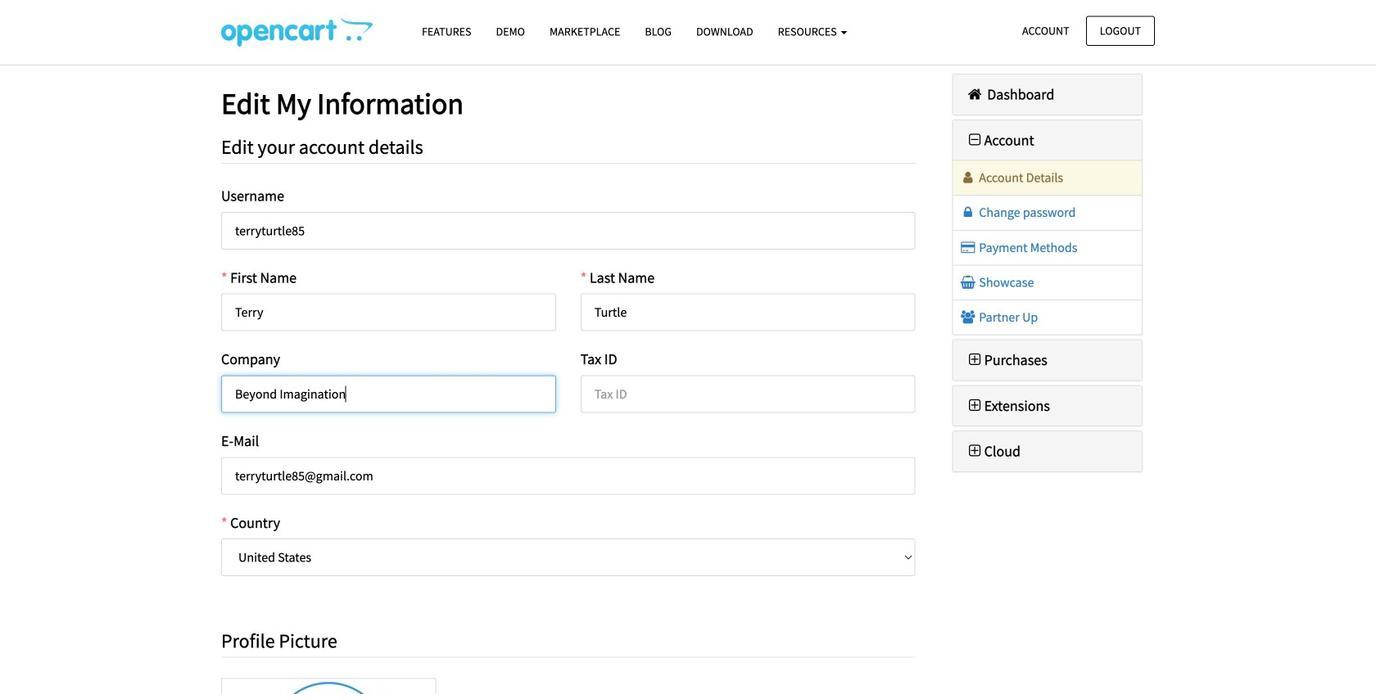 Task type: describe. For each thing, give the bounding box(es) containing it.
First Name text field
[[221, 294, 556, 332]]

Username text field
[[221, 212, 916, 250]]

Last Name text field
[[581, 294, 916, 332]]

plus square o image
[[966, 353, 985, 368]]



Task type: vqa. For each thing, say whether or not it's contained in the screenshot.
home image at top
yes



Task type: locate. For each thing, give the bounding box(es) containing it.
1 vertical spatial plus square o image
[[966, 444, 985, 459]]

2 plus square o image from the top
[[966, 444, 985, 459]]

plus square o image
[[966, 398, 985, 413], [966, 444, 985, 459]]

1 plus square o image from the top
[[966, 398, 985, 413]]

0 vertical spatial plus square o image
[[966, 398, 985, 413]]

Tax ID text field
[[581, 376, 916, 413]]

E-Mail text field
[[221, 457, 916, 495]]

account edit image
[[221, 17, 373, 47]]

lock image
[[960, 206, 977, 219]]

minus square o image
[[966, 133, 985, 147]]

credit card image
[[960, 241, 977, 254]]

user image
[[960, 171, 977, 184]]

home image
[[966, 87, 985, 102]]

Company Name text field
[[221, 376, 556, 413]]

users image
[[960, 311, 977, 324]]

shopping basket image
[[960, 276, 977, 289]]



